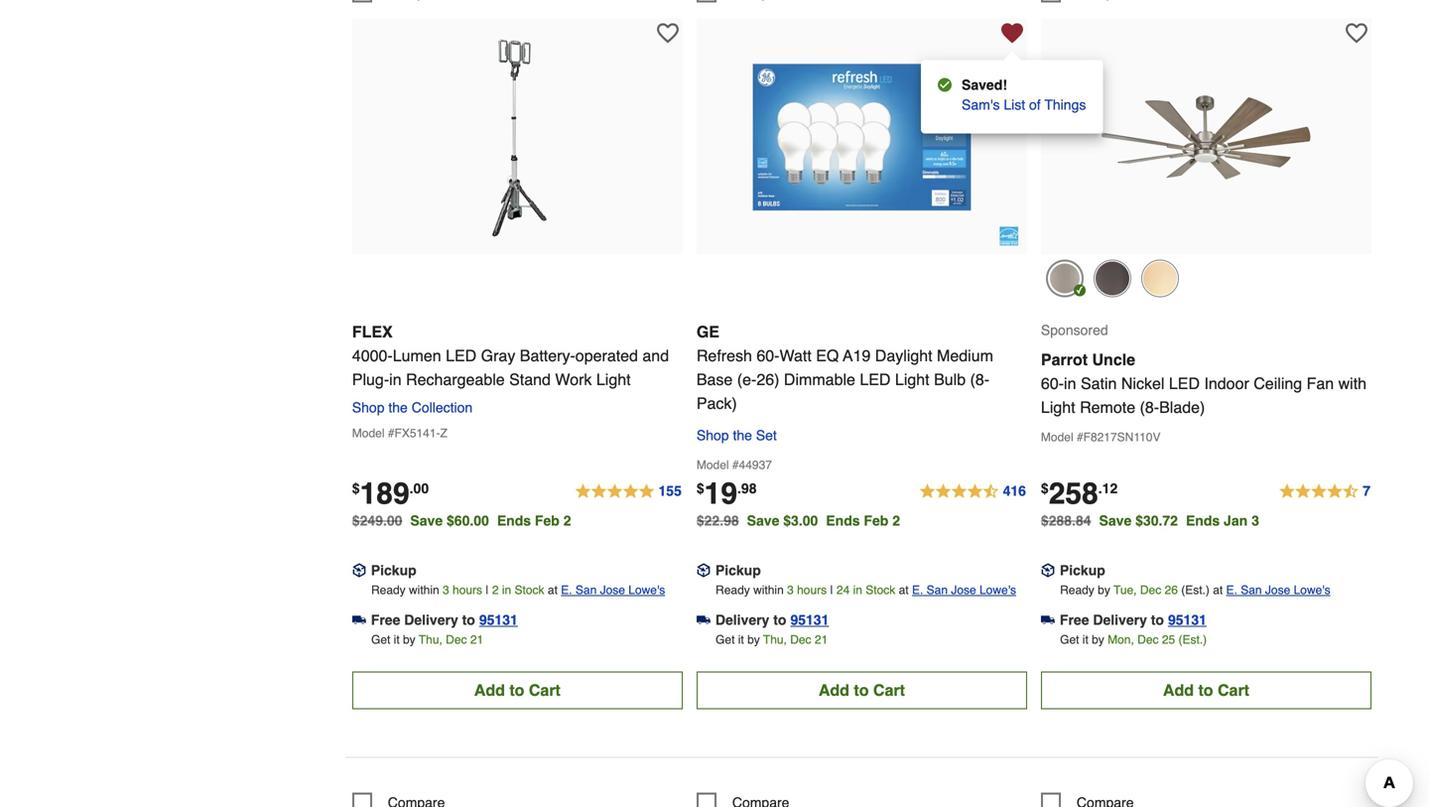 Task type: describe. For each thing, give the bounding box(es) containing it.
3 e. from the left
[[1227, 583, 1238, 597]]

shop the collection link
[[352, 399, 481, 415]]

savings save $60.00 element
[[410, 513, 579, 528]]

oil rubbed bronze image
[[1094, 259, 1132, 297]]

led inside parrot uncle 60-in satin nickel led indoor ceiling fan with light remote (8-blade)
[[1169, 374, 1200, 392]]

by for ready by tue, dec 26 (est.) at e. san jose lowe's
[[1092, 633, 1105, 647]]

ready within 3 hours | 24 in stock at e. san jose lowe's
[[716, 583, 1017, 597]]

indoor
[[1205, 374, 1250, 392]]

155 button
[[574, 480, 683, 504]]

san for free delivery to 95131
[[576, 583, 597, 597]]

satin nickel image
[[1046, 259, 1084, 297]]

work
[[555, 370, 592, 388]]

155
[[659, 483, 682, 499]]

$30.72
[[1136, 513, 1178, 528]]

1 add from the left
[[474, 681, 505, 699]]

rechargeable
[[406, 370, 505, 388]]

ready by tue, dec 26 (est.) at e. san jose lowe's
[[1060, 583, 1331, 597]]

3 add to cart from the left
[[1163, 681, 1250, 699]]

f8217sn110v
[[1084, 430, 1161, 444]]

60- for watt
[[757, 346, 780, 365]]

model for refresh 60-watt eq a19 daylight medium base (e-26) dimmable led light bulb (8- pack)
[[697, 458, 729, 472]]

free for get it by mon, dec 25 (est.)
[[1060, 612, 1089, 628]]

things
[[1045, 97, 1086, 113]]

95131 for get it by thu, dec 21
[[479, 612, 518, 628]]

4.5 stars image for 258
[[1279, 480, 1372, 504]]

sam's list of things link
[[962, 93, 1086, 117]]

in right 24
[[853, 583, 863, 597]]

ceiling
[[1254, 374, 1303, 392]]

sam's
[[962, 97, 1000, 113]]

refresh
[[697, 346, 752, 365]]

95131 button for 2
[[479, 610, 518, 630]]

thu, for to
[[763, 633, 787, 647]]

1000444975 element
[[697, 0, 790, 2]]

satin
[[1081, 374, 1117, 392]]

saved!
[[962, 77, 1008, 93]]

$288.84
[[1041, 513, 1092, 528]]

medium
[[937, 346, 994, 365]]

4000-
[[352, 346, 393, 365]]

$ 258 .12
[[1041, 476, 1118, 511]]

dec for ready within 3 hours | 24 in stock at e. san jose lowe's
[[790, 633, 812, 647]]

at for free delivery to 95131
[[548, 583, 558, 597]]

stock for free delivery to 95131
[[515, 583, 545, 597]]

actual price $258.12 element
[[1041, 476, 1118, 511]]

1 cart from the left
[[529, 681, 561, 699]]

dec left 26
[[1140, 583, 1162, 597]]

free for get it by thu, dec 21
[[371, 612, 400, 628]]

lumen
[[393, 346, 441, 365]]

dec for ready within 3 hours | 2 in stock at e. san jose lowe's
[[446, 633, 467, 647]]

189
[[360, 476, 410, 511]]

delivery for ready within
[[404, 612, 458, 628]]

shop the set link
[[697, 423, 777, 447]]

95131 for get it by mon, dec 25 (est.)
[[1168, 612, 1207, 628]]

san for delivery to 95131
[[927, 583, 948, 597]]

jose for delivery to 95131
[[951, 583, 976, 597]]

95131 button for 24
[[791, 610, 829, 630]]

it for ready within 3 hours | 2 in stock at e. san jose lowe's
[[394, 633, 400, 647]]

savings save $30.72 element
[[1099, 513, 1268, 528]]

2 delivery from the left
[[716, 612, 770, 628]]

3 jose from the left
[[1266, 583, 1291, 597]]

model # 44937
[[697, 458, 772, 472]]

a19
[[843, 346, 871, 365]]

(e-
[[737, 370, 757, 388]]

7
[[1363, 483, 1371, 499]]

pickup image
[[697, 563, 711, 577]]

tue,
[[1114, 583, 1137, 597]]

free delivery to 95131 for thu,
[[371, 612, 518, 628]]

19
[[704, 476, 738, 511]]

gray
[[481, 346, 516, 365]]

$ 19 .98
[[697, 476, 757, 511]]

heart filled image
[[1001, 22, 1023, 44]]

daylight
[[875, 346, 933, 365]]

delivery to 95131
[[716, 612, 829, 628]]

parrot uncle 60-in satin nickel led indoor ceiling fan with light remote (8-blade)
[[1041, 350, 1367, 416]]

in inside parrot uncle 60-in satin nickel led indoor ceiling fan with light remote (8-blade)
[[1064, 374, 1077, 392]]

4.5 stars image for 19
[[919, 480, 1027, 504]]

get for ready within 3 hours | 2 in stock at e. san jose lowe's
[[371, 633, 390, 647]]

blade)
[[1160, 398, 1205, 416]]

get it by mon, dec 25 (est.)
[[1060, 633, 1207, 647]]

model for 4000-lumen led gray battery-operated and plug-in rechargeable stand work light
[[352, 426, 385, 440]]

uncle
[[1092, 350, 1136, 369]]

2 horizontal spatial 3
[[1252, 513, 1260, 528]]

3 add to cart button from the left
[[1041, 671, 1372, 709]]

$ for 19
[[697, 480, 704, 496]]

pack)
[[697, 394, 737, 412]]

shop the collection
[[352, 399, 473, 415]]

truck filled image for get it by mon, dec 25 (est.)
[[1041, 613, 1055, 627]]

with
[[1339, 374, 1367, 392]]

get for ready within 3 hours | 24 in stock at e. san jose lowe's
[[716, 633, 735, 647]]

$249.00 save $60.00 ends feb 2
[[352, 513, 571, 528]]

lowe's for delivery to 95131
[[980, 583, 1017, 597]]

watt
[[780, 346, 812, 365]]

e. san jose lowe's button for ready within 3 hours | 24 in stock at e. san jose lowe's
[[912, 580, 1017, 600]]

e. for delivery to 95131
[[912, 583, 924, 597]]

save for 258
[[1099, 513, 1132, 528]]

was price $249.00 element
[[352, 508, 410, 528]]

eq
[[816, 346, 839, 365]]

5013024893 element
[[352, 0, 445, 2]]

pickup for ready within 3 hours | 24 in stock at e. san jose lowe's
[[716, 562, 761, 578]]

collection
[[412, 399, 473, 415]]

$ for 258
[[1041, 480, 1049, 496]]

gerefresh 60-watt eq a19 daylight medium base (e-26) dimmable led light bulb (8-pack) element
[[697, 18, 1027, 254]]

$3.00
[[784, 513, 818, 528]]

ready for ready by tue, dec 26 (est.) at e. san jose lowe's
[[1060, 583, 1095, 597]]

fx5141-
[[395, 426, 440, 440]]

jan
[[1224, 513, 1248, 528]]

remote
[[1080, 398, 1136, 416]]

nickel
[[1122, 374, 1165, 392]]

1 add to cart from the left
[[474, 681, 561, 699]]

truck filled image
[[697, 613, 711, 627]]

actual price $189.00 element
[[352, 476, 429, 511]]

e. san jose lowe's button for ready by tue, dec 26 (est.) at e. san jose lowe's
[[1227, 580, 1331, 600]]

feb for 19
[[864, 513, 889, 528]]

set
[[756, 427, 777, 443]]

dimmable
[[784, 370, 856, 388]]

lowe's for free delivery to 95131
[[629, 583, 665, 597]]

2 horizontal spatial #
[[1077, 430, 1084, 444]]

2 horizontal spatial model
[[1041, 430, 1074, 444]]

44937
[[739, 458, 772, 472]]

3 for free delivery to 95131
[[443, 583, 449, 597]]

5013796851 element
[[1041, 0, 1134, 2]]

save for 19
[[747, 513, 780, 528]]

26)
[[757, 370, 780, 388]]

model # fx5141-z
[[352, 426, 448, 440]]

battery-
[[520, 346, 576, 365]]

base
[[697, 370, 733, 388]]

5014190799 element
[[352, 792, 445, 807]]



Task type: vqa. For each thing, say whether or not it's contained in the screenshot.
the heart outline icon
yes



Task type: locate. For each thing, give the bounding box(es) containing it.
95131 button down "ready within 3 hours | 2 in stock at e. san jose lowe's"
[[479, 610, 518, 630]]

delivery for ready by
[[1093, 612, 1147, 628]]

by for ready within 3 hours | 2 in stock at e. san jose lowe's
[[403, 633, 416, 647]]

0 horizontal spatial led
[[446, 346, 477, 365]]

$60.00
[[447, 513, 489, 528]]

2 feb from the left
[[864, 513, 889, 528]]

model
[[352, 426, 385, 440], [1041, 430, 1074, 444], [697, 458, 729, 472]]

shop for refresh 60-watt eq a19 daylight medium base (e-26) dimmable led light bulb (8- pack)
[[697, 427, 729, 443]]

1 get from the left
[[371, 633, 390, 647]]

1 horizontal spatial 2
[[564, 513, 571, 528]]

ends left "jan"
[[1186, 513, 1220, 528]]

get it by thu, dec 21 for delivery
[[371, 633, 484, 647]]

pickup image down $288.84
[[1041, 563, 1055, 577]]

stock down the savings save $60.00 element
[[515, 583, 545, 597]]

2 cart from the left
[[874, 681, 905, 699]]

21 down delivery to 95131
[[815, 633, 828, 647]]

feb up the ready within 3 hours | 24 in stock at e. san jose lowe's
[[864, 513, 889, 528]]

the up model # fx5141-z
[[389, 399, 408, 415]]

0 vertical spatial (8-
[[970, 370, 990, 388]]

saved! sam's list of things
[[962, 77, 1086, 113]]

$
[[352, 480, 360, 496], [697, 480, 704, 496], [1041, 480, 1049, 496]]

1 e. san jose lowe's button from the left
[[561, 580, 665, 600]]

model # f8217sn110v
[[1041, 430, 1161, 444]]

0 horizontal spatial san
[[576, 583, 597, 597]]

0 vertical spatial (est.)
[[1182, 583, 1210, 597]]

2 free from the left
[[1060, 612, 1089, 628]]

1 add to cart button from the left
[[352, 671, 683, 709]]

2 lowe's from the left
[[980, 583, 1017, 597]]

2 horizontal spatial led
[[1169, 374, 1200, 392]]

0 horizontal spatial ready
[[371, 583, 406, 597]]

hours down $60.00 at the bottom of page
[[453, 583, 483, 597]]

plug-
[[352, 370, 389, 388]]

light down parrot
[[1041, 398, 1076, 416]]

# for refresh 60-watt eq a19 daylight medium base (e-26) dimmable led light bulb (8- pack)
[[732, 458, 739, 472]]

258
[[1049, 476, 1099, 511]]

ends feb 2 element for 189
[[497, 513, 579, 528]]

it for ready by tue, dec 26 (est.) at e. san jose lowe's
[[1083, 633, 1089, 647]]

1 horizontal spatial 3
[[787, 583, 794, 597]]

0 horizontal spatial 4.5 stars image
[[919, 480, 1027, 504]]

0 vertical spatial the
[[389, 399, 408, 415]]

0 horizontal spatial get it by thu, dec 21
[[371, 633, 484, 647]]

3 delivery from the left
[[1093, 612, 1147, 628]]

jose for free delivery to 95131
[[600, 583, 625, 597]]

1 $ from the left
[[352, 480, 360, 496]]

1 horizontal spatial stock
[[866, 583, 896, 597]]

1 vertical spatial (est.)
[[1179, 633, 1207, 647]]

1 horizontal spatial at
[[899, 583, 909, 597]]

ge refresh 60-watt eq a19 daylight medium base (e-26) dimmable led light bulb (8- pack)
[[697, 322, 994, 412]]

0 horizontal spatial 2
[[492, 583, 499, 597]]

416 button
[[919, 480, 1027, 504]]

1 hours from the left
[[453, 583, 483, 597]]

1 horizontal spatial led
[[860, 370, 891, 388]]

0 horizontal spatial heart outline image
[[657, 22, 679, 44]]

1 4.5 stars image from the left
[[919, 480, 1027, 504]]

3 pickup from the left
[[1060, 562, 1106, 578]]

0 horizontal spatial 95131 button
[[479, 610, 518, 630]]

ready left tue,
[[1060, 583, 1095, 597]]

2 95131 button from the left
[[791, 610, 829, 630]]

within up delivery to 95131
[[754, 583, 784, 597]]

1 free delivery to 95131 from the left
[[371, 612, 518, 628]]

0 horizontal spatial save
[[410, 513, 443, 528]]

ends for 258
[[1186, 513, 1220, 528]]

25
[[1162, 633, 1176, 647]]

0 horizontal spatial 21
[[470, 633, 484, 647]]

model up 258
[[1041, 430, 1074, 444]]

2 horizontal spatial cart
[[1218, 681, 1250, 699]]

1 pickup image from the left
[[352, 563, 366, 577]]

ge refresh 60-watt eq a19 daylight medium base (e-26) dimmable led light bulb (8-pack) image
[[753, 28, 971, 246]]

2 for 19
[[893, 513, 900, 528]]

416
[[1003, 483, 1026, 499]]

60- up 26)
[[757, 346, 780, 365]]

$ inside the $ 19 .98
[[697, 480, 704, 496]]

energy star qualified image
[[1000, 226, 1019, 246]]

pickup down "$249.00"
[[371, 562, 417, 578]]

2 add from the left
[[819, 681, 850, 699]]

ends for 189
[[497, 513, 531, 528]]

operated
[[576, 346, 638, 365]]

0 horizontal spatial pickup image
[[352, 563, 366, 577]]

1 horizontal spatial ends feb 2 element
[[826, 513, 908, 528]]

(8- down nickel
[[1140, 398, 1160, 416]]

1 e. from the left
[[561, 583, 572, 597]]

0 horizontal spatial 3
[[443, 583, 449, 597]]

in down the savings save $60.00 element
[[502, 583, 511, 597]]

(est.)
[[1182, 583, 1210, 597], [1179, 633, 1207, 647]]

3 95131 from the left
[[1168, 612, 1207, 628]]

21 down "ready within 3 hours | 2 in stock at e. san jose lowe's"
[[470, 633, 484, 647]]

60-
[[757, 346, 780, 365], [1041, 374, 1064, 392]]

1 save from the left
[[410, 513, 443, 528]]

was price $22.98 element
[[697, 508, 747, 528]]

2 ready from the left
[[716, 583, 750, 597]]

2 $ from the left
[[697, 480, 704, 496]]

2 e. from the left
[[912, 583, 924, 597]]

1 get it by thu, dec 21 from the left
[[371, 633, 484, 647]]

# up .98
[[732, 458, 739, 472]]

1 horizontal spatial delivery
[[716, 612, 770, 628]]

check circle filled image
[[938, 77, 952, 93]]

95131 down the ready within 3 hours | 24 in stock at e. san jose lowe's
[[791, 612, 829, 628]]

21 for to
[[470, 633, 484, 647]]

3 cart from the left
[[1218, 681, 1250, 699]]

2 heart outline image from the left
[[1346, 22, 1368, 44]]

ends feb 2 element
[[497, 513, 579, 528], [826, 513, 908, 528]]

7 button
[[1279, 480, 1372, 504]]

60- inside the ge refresh 60-watt eq a19 daylight medium base (e-26) dimmable led light bulb (8- pack)
[[757, 346, 780, 365]]

# for 4000-lumen led gray battery-operated and plug-in rechargeable stand work light
[[388, 426, 395, 440]]

(8-
[[970, 370, 990, 388], [1140, 398, 1160, 416]]

60- for in
[[1041, 374, 1064, 392]]

1 horizontal spatial it
[[738, 633, 744, 647]]

50356190 element
[[1041, 792, 1134, 807]]

4.5 stars image containing 7
[[1279, 480, 1372, 504]]

$ right "155"
[[697, 480, 704, 496]]

0 horizontal spatial the
[[389, 399, 408, 415]]

feb up "ready within 3 hours | 2 in stock at e. san jose lowe's"
[[535, 513, 560, 528]]

1 ends feb 2 element from the left
[[497, 513, 579, 528]]

1 horizontal spatial model
[[697, 458, 729, 472]]

light inside the ge refresh 60-watt eq a19 daylight medium base (e-26) dimmable led light bulb (8- pack)
[[895, 370, 930, 388]]

0 horizontal spatial e.
[[561, 583, 572, 597]]

1 horizontal spatial get it by thu, dec 21
[[716, 633, 828, 647]]

(8- inside the ge refresh 60-watt eq a19 daylight medium base (e-26) dimmable led light bulb (8- pack)
[[970, 370, 990, 388]]

1 horizontal spatial heart outline image
[[1346, 22, 1368, 44]]

0 horizontal spatial free
[[371, 612, 400, 628]]

san
[[576, 583, 597, 597], [927, 583, 948, 597], [1241, 583, 1262, 597]]

e. san jose lowe's button for ready within 3 hours | 2 in stock at e. san jose lowe's
[[561, 580, 665, 600]]

light
[[596, 370, 631, 388], [895, 370, 930, 388], [1041, 398, 1076, 416]]

cart
[[529, 681, 561, 699], [874, 681, 905, 699], [1218, 681, 1250, 699]]

1 horizontal spatial e. san jose lowe's button
[[912, 580, 1017, 600]]

the left set
[[733, 427, 752, 443]]

free
[[371, 612, 400, 628], [1060, 612, 1089, 628]]

1 horizontal spatial truck filled image
[[1041, 613, 1055, 627]]

3 e. san jose lowe's button from the left
[[1227, 580, 1331, 600]]

save
[[410, 513, 443, 528], [747, 513, 780, 528], [1099, 513, 1132, 528]]

$ up "$249.00"
[[352, 480, 360, 496]]

save down .12
[[1099, 513, 1132, 528]]

1 pickup from the left
[[371, 562, 417, 578]]

feb
[[535, 513, 560, 528], [864, 513, 889, 528]]

1 horizontal spatial pickup
[[716, 562, 761, 578]]

truck filled image for get it by thu, dec 21
[[352, 613, 366, 627]]

2 pickup from the left
[[716, 562, 761, 578]]

1 horizontal spatial feb
[[864, 513, 889, 528]]

2 at from the left
[[899, 583, 909, 597]]

save down .00 at left
[[410, 513, 443, 528]]

free delivery to 95131 up get it by mon, dec 25 (est.)
[[1060, 612, 1207, 628]]

light inside flex 4000-lumen led gray battery-operated and plug-in rechargeable stand work light
[[596, 370, 631, 388]]

0 horizontal spatial jose
[[600, 583, 625, 597]]

3 it from the left
[[1083, 633, 1089, 647]]

1 stock from the left
[[515, 583, 545, 597]]

3 right "jan"
[[1252, 513, 1260, 528]]

in
[[389, 370, 402, 388], [1064, 374, 1077, 392], [502, 583, 511, 597], [853, 583, 863, 597]]

at right 24
[[899, 583, 909, 597]]

light inside parrot uncle 60-in satin nickel led indoor ceiling fan with light remote (8-blade)
[[1041, 398, 1076, 416]]

3 get from the left
[[1060, 633, 1080, 647]]

1 ready from the left
[[371, 583, 406, 597]]

1 it from the left
[[394, 633, 400, 647]]

| for 95131
[[830, 583, 833, 597]]

fan
[[1307, 374, 1334, 392]]

$ for 189
[[352, 480, 360, 496]]

2 | from the left
[[830, 583, 833, 597]]

heart outline image
[[657, 22, 679, 44], [1346, 22, 1368, 44]]

shop down plug- at the left of page
[[352, 399, 385, 415]]

2 hours from the left
[[797, 583, 827, 597]]

was price $288.84 element
[[1041, 508, 1099, 528]]

it
[[394, 633, 400, 647], [738, 633, 744, 647], [1083, 633, 1089, 647]]

2 horizontal spatial at
[[1213, 583, 1223, 597]]

1 95131 button from the left
[[479, 610, 518, 630]]

1 horizontal spatial get
[[716, 633, 735, 647]]

2 add to cart button from the left
[[697, 671, 1027, 709]]

shop down pack)
[[697, 427, 729, 443]]

2 jose from the left
[[951, 583, 976, 597]]

3
[[1252, 513, 1260, 528], [443, 583, 449, 597], [787, 583, 794, 597]]

in inside flex 4000-lumen led gray battery-operated and plug-in rechargeable stand work light
[[389, 370, 402, 388]]

1 horizontal spatial #
[[732, 458, 739, 472]]

0 horizontal spatial light
[[596, 370, 631, 388]]

0 horizontal spatial (8-
[[970, 370, 990, 388]]

3 up delivery to 95131
[[787, 583, 794, 597]]

gold image
[[1142, 259, 1179, 297]]

2 horizontal spatial add
[[1163, 681, 1194, 699]]

4.5 stars image
[[919, 480, 1027, 504], [1279, 480, 1372, 504]]

1 vertical spatial (8-
[[1140, 398, 1160, 416]]

1 horizontal spatial add
[[819, 681, 850, 699]]

within for to
[[754, 583, 784, 597]]

# down the shop the collection
[[388, 426, 395, 440]]

1 san from the left
[[576, 583, 597, 597]]

4.5 stars image containing 416
[[919, 480, 1027, 504]]

3 down $249.00 save $60.00 ends feb 2
[[443, 583, 449, 597]]

shop
[[352, 399, 385, 415], [697, 427, 729, 443]]

get it by thu, dec 21
[[371, 633, 484, 647], [716, 633, 828, 647]]

flex 4000-lumen led gray battery-operated and plug-in rechargeable stand work light
[[352, 322, 669, 388]]

delivery down "ready within 3 hours | 2 in stock at e. san jose lowe's"
[[404, 612, 458, 628]]

1 horizontal spatial lowe's
[[980, 583, 1017, 597]]

ends right $60.00 at the bottom of page
[[497, 513, 531, 528]]

1 horizontal spatial free delivery to 95131
[[1060, 612, 1207, 628]]

actual price $19.98 element
[[697, 476, 757, 511]]

2 horizontal spatial ends
[[1186, 513, 1220, 528]]

24
[[837, 583, 850, 597]]

| left 24
[[830, 583, 833, 597]]

60- inside parrot uncle 60-in satin nickel led indoor ceiling fan with light remote (8-blade)
[[1041, 374, 1064, 392]]

stock right 24
[[866, 583, 896, 597]]

2 it from the left
[[738, 633, 744, 647]]

2 ends from the left
[[826, 513, 860, 528]]

in down parrot
[[1064, 374, 1077, 392]]

save down .98
[[747, 513, 780, 528]]

0 horizontal spatial truck filled image
[[352, 613, 366, 627]]

$22.98
[[697, 513, 739, 528]]

pickup down $288.84
[[1060, 562, 1106, 578]]

pickup image for ready by tue, dec 26 (est.) at e. san jose lowe's
[[1041, 563, 1055, 577]]

# down remote
[[1077, 430, 1084, 444]]

1 horizontal spatial free
[[1060, 612, 1089, 628]]

and
[[643, 346, 669, 365]]

1 vertical spatial 60-
[[1041, 374, 1064, 392]]

2 horizontal spatial 2
[[893, 513, 900, 528]]

delivery up mon,
[[1093, 612, 1147, 628]]

3 for delivery to 95131
[[787, 583, 794, 597]]

3 add from the left
[[1163, 681, 1194, 699]]

ready for ready within 3 hours | 2 in stock at e. san jose lowe's
[[371, 583, 406, 597]]

$ inside the $ 189 .00
[[352, 480, 360, 496]]

within for delivery
[[409, 583, 439, 597]]

the
[[389, 399, 408, 415], [733, 427, 752, 443]]

1 vertical spatial the
[[733, 427, 752, 443]]

95131 button down the ready within 3 hours | 24 in stock at e. san jose lowe's
[[791, 610, 829, 630]]

2 horizontal spatial get
[[1060, 633, 1080, 647]]

0 horizontal spatial e. san jose lowe's button
[[561, 580, 665, 600]]

2 save from the left
[[747, 513, 780, 528]]

2 san from the left
[[927, 583, 948, 597]]

list
[[1004, 97, 1026, 113]]

e. san jose lowe's button
[[561, 580, 665, 600], [912, 580, 1017, 600], [1227, 580, 1331, 600]]

0 horizontal spatial 60-
[[757, 346, 780, 365]]

60- down parrot
[[1041, 374, 1064, 392]]

1 horizontal spatial 95131 button
[[791, 610, 829, 630]]

pickup image
[[352, 563, 366, 577], [1041, 563, 1055, 577]]

$ 189 .00
[[352, 476, 429, 511]]

2 horizontal spatial delivery
[[1093, 612, 1147, 628]]

1 horizontal spatial save
[[747, 513, 780, 528]]

1 heart outline image from the left
[[657, 22, 679, 44]]

2 stock from the left
[[866, 583, 896, 597]]

delivery right truck filled image
[[716, 612, 770, 628]]

1 thu, from the left
[[419, 633, 443, 647]]

(est.) right 26
[[1182, 583, 1210, 597]]

2 down the savings save $60.00 element
[[492, 583, 499, 597]]

dec down delivery to 95131
[[790, 633, 812, 647]]

2 e. san jose lowe's button from the left
[[912, 580, 1017, 600]]

ends right $3.00
[[826, 513, 860, 528]]

0 vertical spatial 60-
[[757, 346, 780, 365]]

ge
[[697, 322, 720, 341]]

26
[[1165, 583, 1178, 597]]

2 95131 from the left
[[791, 612, 829, 628]]

2 truck filled image from the left
[[1041, 613, 1055, 627]]

within
[[409, 583, 439, 597], [754, 583, 784, 597]]

1 horizontal spatial $
[[697, 480, 704, 496]]

led up rechargeable
[[446, 346, 477, 365]]

dec down "ready within 3 hours | 2 in stock at e. san jose lowe's"
[[446, 633, 467, 647]]

led
[[446, 346, 477, 365], [860, 370, 891, 388], [1169, 374, 1200, 392]]

1 feb from the left
[[535, 513, 560, 528]]

3 at from the left
[[1213, 583, 1223, 597]]

dec left the 25
[[1138, 633, 1159, 647]]

pickup right pickup image at the bottom of the page
[[716, 562, 761, 578]]

2 pickup image from the left
[[1041, 563, 1055, 577]]

(8- inside parrot uncle 60-in satin nickel led indoor ceiling fan with light remote (8-blade)
[[1140, 398, 1160, 416]]

$249.00
[[352, 513, 402, 528]]

shop the set
[[697, 427, 777, 443]]

3 95131 button from the left
[[1168, 610, 1207, 630]]

1 horizontal spatial 21
[[815, 633, 828, 647]]

0 horizontal spatial |
[[486, 583, 489, 597]]

0 horizontal spatial hours
[[453, 583, 483, 597]]

free delivery to 95131 for mon,
[[1060, 612, 1207, 628]]

led inside flex 4000-lumen led gray battery-operated and plug-in rechargeable stand work light
[[446, 346, 477, 365]]

the for in
[[389, 399, 408, 415]]

1 horizontal spatial 4.5 stars image
[[1279, 480, 1372, 504]]

2 horizontal spatial pickup
[[1060, 562, 1106, 578]]

1 horizontal spatial hours
[[797, 583, 827, 597]]

1 | from the left
[[486, 583, 489, 597]]

3 ready from the left
[[1060, 583, 1095, 597]]

2 up "ready within 3 hours | 2 in stock at e. san jose lowe's"
[[564, 513, 571, 528]]

ends
[[497, 513, 531, 528], [826, 513, 860, 528], [1186, 513, 1220, 528]]

1 horizontal spatial pickup image
[[1041, 563, 1055, 577]]

0 horizontal spatial add to cart button
[[352, 671, 683, 709]]

95131 down "ready within 3 hours | 2 in stock at e. san jose lowe's"
[[479, 612, 518, 628]]

0 horizontal spatial free delivery to 95131
[[371, 612, 518, 628]]

2 horizontal spatial jose
[[1266, 583, 1291, 597]]

ready down "$249.00"
[[371, 583, 406, 597]]

0 horizontal spatial shop
[[352, 399, 385, 415]]

e. for free delivery to 95131
[[561, 583, 572, 597]]

1 horizontal spatial add to cart button
[[697, 671, 1027, 709]]

1 delivery from the left
[[404, 612, 458, 628]]

#
[[388, 426, 395, 440], [1077, 430, 1084, 444], [732, 458, 739, 472]]

ends jan 3 element
[[1186, 513, 1268, 528]]

pickup image for ready within 3 hours | 2 in stock at e. san jose lowe's
[[352, 563, 366, 577]]

95131 up the 25
[[1168, 612, 1207, 628]]

3 $ from the left
[[1041, 480, 1049, 496]]

in down lumen
[[389, 370, 402, 388]]

2 add to cart from the left
[[819, 681, 905, 699]]

1 vertical spatial shop
[[697, 427, 729, 443]]

3 lowe's from the left
[[1294, 583, 1331, 597]]

1 free from the left
[[371, 612, 400, 628]]

2 for 189
[[564, 513, 571, 528]]

1 within from the left
[[409, 583, 439, 597]]

| down the savings save $60.00 element
[[486, 583, 489, 597]]

pickup image down "$249.00"
[[352, 563, 366, 577]]

ready within 3 hours | 2 in stock at e. san jose lowe's
[[371, 583, 665, 597]]

by for ready within 3 hours | 24 in stock at e. san jose lowe's
[[748, 633, 760, 647]]

hours left 24
[[797, 583, 827, 597]]

flex
[[352, 322, 393, 341]]

2 get it by thu, dec 21 from the left
[[716, 633, 828, 647]]

light down operated
[[596, 370, 631, 388]]

2 get from the left
[[716, 633, 735, 647]]

2 4.5 stars image from the left
[[1279, 480, 1372, 504]]

0 horizontal spatial #
[[388, 426, 395, 440]]

2 thu, from the left
[[763, 633, 787, 647]]

0 horizontal spatial at
[[548, 583, 558, 597]]

feb for 189
[[535, 513, 560, 528]]

0 horizontal spatial within
[[409, 583, 439, 597]]

1 at from the left
[[548, 583, 558, 597]]

.98
[[738, 480, 757, 496]]

parrot
[[1041, 350, 1088, 369]]

.12
[[1099, 480, 1118, 496]]

1 ends from the left
[[497, 513, 531, 528]]

1 truck filled image from the left
[[352, 613, 366, 627]]

2 within from the left
[[754, 583, 784, 597]]

3 san from the left
[[1241, 583, 1262, 597]]

model left fx5141-
[[352, 426, 385, 440]]

by
[[1098, 583, 1111, 597], [403, 633, 416, 647], [748, 633, 760, 647], [1092, 633, 1105, 647]]

2 horizontal spatial $
[[1041, 480, 1049, 496]]

ends feb 2 element right $3.00
[[826, 513, 908, 528]]

| for to
[[486, 583, 489, 597]]

1 horizontal spatial within
[[754, 583, 784, 597]]

thu, for delivery
[[419, 633, 443, 647]]

(8- down medium
[[970, 370, 990, 388]]

add to cart button
[[352, 671, 683, 709], [697, 671, 1027, 709], [1041, 671, 1372, 709]]

z
[[440, 426, 448, 440]]

0 horizontal spatial get
[[371, 633, 390, 647]]

1 horizontal spatial light
[[895, 370, 930, 388]]

$ inside '$ 258 .12'
[[1041, 480, 1049, 496]]

at down the savings save $60.00 element
[[548, 583, 558, 597]]

light for led
[[895, 370, 930, 388]]

0 horizontal spatial feb
[[535, 513, 560, 528]]

3 save from the left
[[1099, 513, 1132, 528]]

1 95131 from the left
[[479, 612, 518, 628]]

get it by thu, dec 21 for to
[[716, 633, 828, 647]]

2 horizontal spatial 95131 button
[[1168, 610, 1207, 630]]

at right 26
[[1213, 583, 1223, 597]]

pickup for ready by tue, dec 26 (est.) at e. san jose lowe's
[[1060, 562, 1106, 578]]

flex 4000-lumen led gray battery-operated and plug-in rechargeable stand work light image
[[408, 28, 627, 246]]

within down $249.00 save $60.00 ends feb 2
[[409, 583, 439, 597]]

save for 189
[[410, 513, 443, 528]]

0 horizontal spatial add to cart
[[474, 681, 561, 699]]

ready up delivery to 95131
[[716, 583, 750, 597]]

0 horizontal spatial ends
[[497, 513, 531, 528]]

shop inside shop the set link
[[697, 427, 729, 443]]

pickup for ready within 3 hours | 2 in stock at e. san jose lowe's
[[371, 562, 417, 578]]

hours for 95131
[[797, 583, 827, 597]]

ready for ready within 3 hours | 24 in stock at e. san jose lowe's
[[716, 583, 750, 597]]

2 horizontal spatial light
[[1041, 398, 1076, 416]]

parrot uncle 60-in satin nickel led indoor ceiling fan with light remote (8-blade) image
[[1097, 28, 1316, 246]]

2 horizontal spatial e. san jose lowe's button
[[1227, 580, 1331, 600]]

shop for 4000-lumen led gray battery-operated and plug-in rechargeable stand work light
[[352, 399, 385, 415]]

0 horizontal spatial add
[[474, 681, 505, 699]]

led up blade)
[[1169, 374, 1200, 392]]

1 horizontal spatial cart
[[874, 681, 905, 699]]

stock
[[515, 583, 545, 597], [866, 583, 896, 597]]

the for (e-
[[733, 427, 752, 443]]

95131 button up the 25
[[1168, 610, 1207, 630]]

model up "19"
[[697, 458, 729, 472]]

21 for 95131
[[815, 633, 828, 647]]

2 horizontal spatial add to cart
[[1163, 681, 1250, 699]]

light for work
[[596, 370, 631, 388]]

truck filled image
[[352, 613, 366, 627], [1041, 613, 1055, 627]]

.00
[[410, 480, 429, 496]]

3 ends from the left
[[1186, 513, 1220, 528]]

led inside the ge refresh 60-watt eq a19 daylight medium base (e-26) dimmable led light bulb (8- pack)
[[860, 370, 891, 388]]

sponsored
[[1041, 322, 1108, 338]]

at for delivery to 95131
[[899, 583, 909, 597]]

of
[[1029, 97, 1041, 113]]

5014234753 element
[[697, 792, 790, 807]]

ends feb 2 element for 19
[[826, 513, 908, 528]]

$288.84 save $30.72 ends jan 3
[[1041, 513, 1260, 528]]

ends feb 2 element right $60.00 at the bottom of page
[[497, 513, 579, 528]]

1 horizontal spatial the
[[733, 427, 752, 443]]

$22.98 save $3.00 ends feb 2
[[697, 513, 900, 528]]

0 horizontal spatial ends feb 2 element
[[497, 513, 579, 528]]

5 stars image
[[574, 480, 683, 504]]

0 horizontal spatial cart
[[529, 681, 561, 699]]

$ right 416
[[1041, 480, 1049, 496]]

1 lowe's from the left
[[629, 583, 665, 597]]

get for ready by tue, dec 26 (est.) at e. san jose lowe's
[[1060, 633, 1080, 647]]

it for ready within 3 hours | 24 in stock at e. san jose lowe's
[[738, 633, 744, 647]]

savings save $3.00 element
[[747, 513, 908, 528]]

1 21 from the left
[[470, 633, 484, 647]]

2 horizontal spatial add to cart button
[[1041, 671, 1372, 709]]

light down daylight
[[895, 370, 930, 388]]

bulb
[[934, 370, 966, 388]]

1 horizontal spatial 60-
[[1041, 374, 1064, 392]]

2 free delivery to 95131 from the left
[[1060, 612, 1207, 628]]

led down a19
[[860, 370, 891, 388]]

2 up the ready within 3 hours | 24 in stock at e. san jose lowe's
[[893, 513, 900, 528]]

1 jose from the left
[[600, 583, 625, 597]]

mon,
[[1108, 633, 1134, 647]]

2 ends feb 2 element from the left
[[826, 513, 908, 528]]

dec
[[1140, 583, 1162, 597], [446, 633, 467, 647], [790, 633, 812, 647], [1138, 633, 1159, 647]]

stand
[[509, 370, 551, 388]]

hours for to
[[453, 583, 483, 597]]

0 horizontal spatial delivery
[[404, 612, 458, 628]]

2 21 from the left
[[815, 633, 828, 647]]

0 horizontal spatial lowe's
[[629, 583, 665, 597]]

free delivery to 95131 down "ready within 3 hours | 2 in stock at e. san jose lowe's"
[[371, 612, 518, 628]]

1 horizontal spatial jose
[[951, 583, 976, 597]]

dec for ready by tue, dec 26 (est.) at e. san jose lowe's
[[1138, 633, 1159, 647]]

stock for delivery to 95131
[[866, 583, 896, 597]]

(est.) right the 25
[[1179, 633, 1207, 647]]

ends for 19
[[826, 513, 860, 528]]



